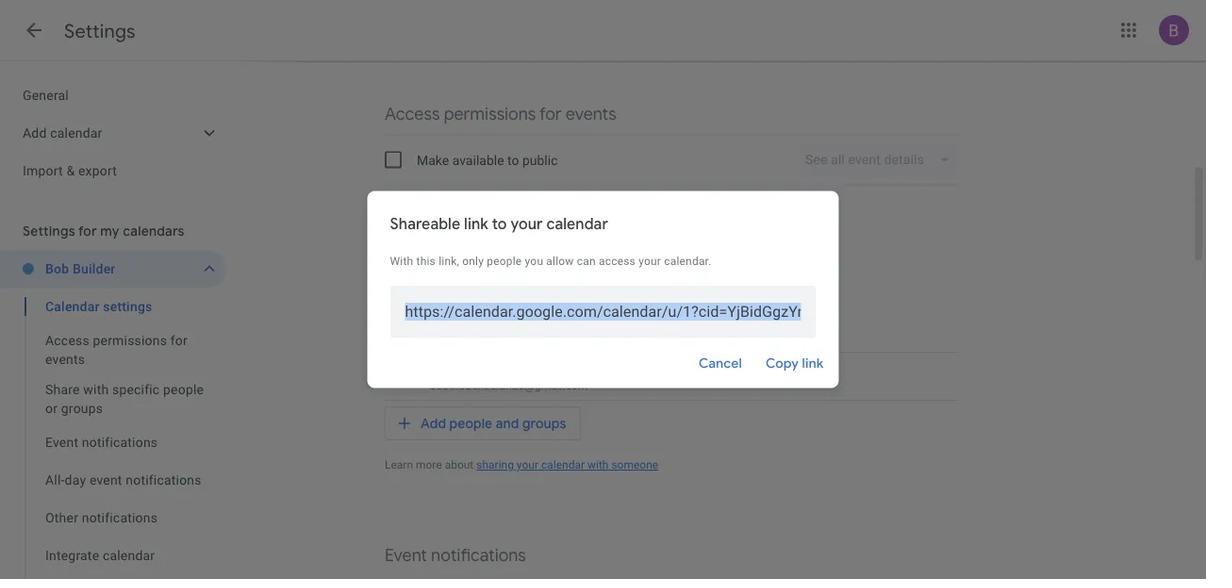 Task type: locate. For each thing, give the bounding box(es) containing it.
0 horizontal spatial or
[[45, 400, 58, 416]]

1 horizontal spatial permissions
[[444, 103, 536, 125]]

0 horizontal spatial groups
[[61, 400, 103, 416]]

integrate calendar
[[45, 548, 155, 563]]

1 sharing from the top
[[477, 246, 514, 259]]

access
[[385, 103, 440, 125], [45, 333, 89, 348]]

1 vertical spatial event notifications
[[385, 545, 526, 566]]

or
[[590, 320, 606, 342], [45, 400, 58, 416]]

1 horizontal spatial or
[[590, 320, 606, 342]]

0 vertical spatial share with specific people or groups
[[385, 320, 664, 342]]

or inside tree
[[45, 400, 58, 416]]

access down "bob"
[[45, 333, 89, 348]]

access permissions for events
[[385, 103, 617, 125], [45, 333, 188, 367]]

to for available
[[508, 152, 519, 168]]

about right this
[[445, 246, 474, 259]]

1 learn from the top
[[385, 246, 413, 259]]

learn left this
[[385, 246, 413, 259]]

0 vertical spatial permissions
[[444, 103, 536, 125]]

access permissions for events inside the settings for my calendars tree
[[45, 333, 188, 367]]

only
[[462, 254, 484, 267]]

add people and groups button
[[385, 407, 581, 441]]

0 vertical spatial to
[[508, 152, 519, 168]]

with this link, only people you allow can access your calendar.
[[390, 254, 712, 267]]

people
[[487, 254, 522, 267], [533, 320, 586, 342], [163, 382, 204, 397], [450, 415, 493, 432]]

sharing down shareable link to your calendar
[[477, 246, 514, 259]]

1 vertical spatial to
[[492, 214, 507, 233]]

0 vertical spatial about
[[445, 246, 474, 259]]

2 horizontal spatial link
[[802, 355, 824, 372]]

sharing
[[477, 246, 514, 259], [477, 458, 514, 472]]

access permissions for events up make available to public on the left of page
[[385, 103, 617, 125]]

0 vertical spatial events
[[566, 103, 617, 125]]

sharing for sharing your calendar
[[477, 246, 514, 259]]

1 vertical spatial sharing
[[477, 458, 514, 472]]

share up all-
[[45, 382, 80, 397]]

0 horizontal spatial events
[[45, 351, 85, 367]]

with left someone
[[588, 458, 609, 472]]

2 sharing from the top
[[477, 458, 514, 472]]

share down with
[[385, 320, 428, 342]]

for
[[540, 103, 562, 125], [78, 223, 97, 240], [171, 333, 188, 348]]

share with specific people or groups up all-day event notifications
[[45, 382, 204, 416]]

group
[[0, 288, 226, 579]]

1 more from the top
[[416, 246, 442, 259]]

copy link
[[766, 355, 824, 372]]

2 learn from the top
[[385, 458, 413, 472]]

you
[[525, 254, 544, 267]]

2 vertical spatial with
[[588, 458, 609, 472]]

0 vertical spatial more
[[416, 246, 442, 259]]

make
[[417, 152, 449, 168]]

settings
[[64, 19, 136, 43], [23, 223, 75, 240]]

0 horizontal spatial event notifications
[[45, 434, 158, 450]]

0 vertical spatial sharing
[[477, 246, 514, 259]]

with up event
[[83, 382, 109, 397]]

calendar
[[547, 214, 608, 233], [541, 246, 585, 259], [541, 458, 585, 472], [103, 548, 155, 563]]

permissions down bob builder tree item
[[93, 333, 167, 348]]

groups up the day at the bottom left of the page
[[61, 400, 103, 416]]

integrate
[[45, 548, 99, 563]]

groups
[[610, 320, 664, 342], [61, 400, 103, 416], [523, 415, 566, 432]]

1 vertical spatial settings
[[23, 223, 75, 240]]

to left the public
[[508, 152, 519, 168]]

0 horizontal spatial access
[[45, 333, 89, 348]]

sharing your calendar with someone link
[[477, 458, 659, 472]]

link,
[[439, 254, 459, 267]]

learn
[[385, 246, 413, 259], [385, 458, 413, 472]]

None text field
[[405, 285, 801, 338]]

calendar inside dialog
[[547, 214, 608, 233]]

1 vertical spatial tree item
[[0, 574, 226, 579]]

events inside access permissions for events
[[45, 351, 85, 367]]

access up the make
[[385, 103, 440, 125]]

share with specific people or groups up b0bth3builder2k23@gmail.com
[[385, 320, 664, 342]]

your
[[511, 214, 543, 233], [517, 246, 539, 259], [639, 254, 661, 267], [517, 458, 539, 472]]

1 vertical spatial or
[[45, 400, 58, 416]]

share with specific people or groups
[[385, 320, 664, 342], [45, 382, 204, 416]]

more
[[416, 246, 442, 259], [416, 458, 442, 472]]

0 vertical spatial share
[[385, 320, 428, 342]]

0 vertical spatial learn
[[385, 246, 413, 259]]

&
[[66, 163, 75, 178]]

learn more about sharing your calendar with someone
[[385, 458, 659, 472]]

specific up all-day event notifications
[[112, 382, 160, 397]]

1 vertical spatial specific
[[112, 382, 160, 397]]

copy
[[766, 355, 799, 372]]

permissions up make available to public on the left of page
[[444, 103, 536, 125]]

bob
[[45, 261, 69, 276]]

1 vertical spatial learn
[[385, 458, 413, 472]]

1 vertical spatial access
[[45, 333, 89, 348]]

1 horizontal spatial event notifications
[[385, 545, 526, 566]]

link up sharing your calendar link
[[499, 205, 520, 222]]

allow
[[547, 254, 574, 267]]

to inside dialog
[[492, 214, 507, 233]]

1 tree item from the top
[[0, 288, 226, 325]]

groups inside button
[[523, 415, 566, 432]]

with
[[432, 320, 465, 342], [83, 382, 109, 397], [588, 458, 609, 472]]

1 vertical spatial share
[[45, 382, 80, 397]]

1 vertical spatial permissions
[[93, 333, 167, 348]]

1 horizontal spatial specific
[[469, 320, 529, 342]]

0 vertical spatial access
[[385, 103, 440, 125]]

sharing your calendar link
[[477, 246, 585, 259]]

1 vertical spatial event
[[385, 545, 427, 566]]

1 horizontal spatial for
[[171, 333, 188, 348]]

1 vertical spatial share with specific people or groups
[[45, 382, 204, 416]]

notifications
[[82, 434, 158, 450], [126, 472, 202, 488], [82, 510, 158, 525], [431, 545, 526, 566]]

get shareable link
[[408, 205, 520, 222]]

to up learn more about sharing your calendar
[[492, 214, 507, 233]]

0 horizontal spatial access permissions for events
[[45, 333, 188, 367]]

tree item
[[0, 288, 226, 325], [0, 574, 226, 579]]

link right copy
[[802, 355, 824, 372]]

0 vertical spatial settings
[[64, 19, 136, 43]]

shareable
[[390, 214, 461, 233]]

0 horizontal spatial event
[[45, 434, 78, 450]]

this
[[417, 254, 436, 267]]

access permissions for events down bob builder tree item
[[45, 333, 188, 367]]

event notifications
[[45, 434, 158, 450], [385, 545, 526, 566]]

0 vertical spatial or
[[590, 320, 606, 342]]

and
[[496, 415, 519, 432]]

0 horizontal spatial with
[[83, 382, 109, 397]]

link inside "copy link" button
[[802, 355, 824, 372]]

about down add people and groups button
[[445, 458, 474, 472]]

access inside access permissions for events
[[45, 333, 89, 348]]

0 horizontal spatial permissions
[[93, 333, 167, 348]]

groups down "access"
[[610, 320, 664, 342]]

learn for learn more about sharing your calendar
[[385, 246, 413, 259]]

about
[[445, 246, 474, 259], [445, 458, 474, 472]]

permissions
[[444, 103, 536, 125], [93, 333, 167, 348]]

0 vertical spatial event
[[45, 434, 78, 450]]

tree item down integrate calendar
[[0, 574, 226, 579]]

calendars
[[123, 223, 185, 240]]

0 horizontal spatial share with specific people or groups
[[45, 382, 204, 416]]

0 horizontal spatial share
[[45, 382, 80, 397]]

2 tree item from the top
[[0, 574, 226, 579]]

more for learn more about sharing your calendar with someone
[[416, 458, 442, 472]]

0 vertical spatial for
[[540, 103, 562, 125]]

shareable link to your calendar dialog
[[367, 191, 839, 388]]

1 vertical spatial events
[[45, 351, 85, 367]]

your down the and
[[517, 458, 539, 472]]

someone
[[612, 458, 659, 472]]

0 horizontal spatial link
[[464, 214, 489, 233]]

1 horizontal spatial events
[[566, 103, 617, 125]]

make available to public
[[417, 152, 558, 168]]

specific
[[469, 320, 529, 342], [112, 382, 160, 397]]

event notifications inside group
[[45, 434, 158, 450]]

0 vertical spatial with
[[432, 320, 465, 342]]

1 about from the top
[[445, 246, 474, 259]]

learn down add people and groups button
[[385, 458, 413, 472]]

can
[[577, 254, 596, 267]]

1 horizontal spatial to
[[508, 152, 519, 168]]

settings up "bob"
[[23, 223, 75, 240]]

more down add
[[416, 458, 442, 472]]

0 vertical spatial tree item
[[0, 288, 226, 325]]

0 vertical spatial specific
[[469, 320, 529, 342]]

settings right go back icon on the left
[[64, 19, 136, 43]]

0 horizontal spatial for
[[78, 223, 97, 240]]

cancel
[[699, 355, 742, 372]]

2 about from the top
[[445, 458, 474, 472]]

2 more from the top
[[416, 458, 442, 472]]

to
[[508, 152, 519, 168], [492, 214, 507, 233]]

tree item down builder
[[0, 288, 226, 325]]

event
[[45, 434, 78, 450], [385, 545, 427, 566]]

tree
[[0, 76, 226, 190]]

2 vertical spatial for
[[171, 333, 188, 348]]

0 vertical spatial event notifications
[[45, 434, 158, 450]]

0 horizontal spatial to
[[492, 214, 507, 233]]

go back image
[[23, 19, 45, 42]]

2 horizontal spatial groups
[[610, 320, 664, 342]]

2 horizontal spatial with
[[588, 458, 609, 472]]

more right with
[[416, 246, 442, 259]]

learn for learn more about sharing your calendar with someone
[[385, 458, 413, 472]]

1 horizontal spatial access permissions for events
[[385, 103, 617, 125]]

specific inside group
[[112, 382, 160, 397]]

1 vertical spatial access permissions for events
[[45, 333, 188, 367]]

bob builder tree item
[[0, 250, 226, 288]]

0 horizontal spatial specific
[[112, 382, 160, 397]]

specific up b0bth3builder2k23@gmail.com
[[469, 320, 529, 342]]

share with specific people or groups inside group
[[45, 382, 204, 416]]

with down link,
[[432, 320, 465, 342]]

share inside group
[[45, 382, 80, 397]]

or up all-
[[45, 400, 58, 416]]

or down can
[[590, 320, 606, 342]]

1 horizontal spatial with
[[432, 320, 465, 342]]

share
[[385, 320, 428, 342], [45, 382, 80, 397]]

events
[[566, 103, 617, 125], [45, 351, 85, 367]]

1 vertical spatial with
[[83, 382, 109, 397]]

groups right the and
[[523, 415, 566, 432]]

1 vertical spatial more
[[416, 458, 442, 472]]

1 vertical spatial about
[[445, 458, 474, 472]]

sharing down 'add people and groups'
[[477, 458, 514, 472]]

link
[[499, 205, 520, 222], [464, 214, 489, 233], [802, 355, 824, 372]]

1 horizontal spatial groups
[[523, 415, 566, 432]]

link up learn more about sharing your calendar
[[464, 214, 489, 233]]

1 horizontal spatial link
[[499, 205, 520, 222]]

2 horizontal spatial for
[[540, 103, 562, 125]]



Task type: describe. For each thing, give the bounding box(es) containing it.
permissions inside access permissions for events
[[93, 333, 167, 348]]

settings for my calendars
[[23, 223, 185, 240]]

shareable
[[434, 205, 496, 222]]

copy link button
[[758, 341, 832, 386]]

people inside button
[[450, 415, 493, 432]]

add
[[421, 415, 446, 432]]

builder
[[73, 261, 116, 276]]

all-day event notifications
[[45, 472, 202, 488]]

day
[[65, 472, 86, 488]]

with
[[390, 254, 414, 267]]

tree containing general
[[0, 76, 226, 190]]

my
[[100, 223, 120, 240]]

get shareable link button
[[385, 197, 543, 231]]

other notifications
[[45, 510, 158, 525]]

public
[[523, 152, 558, 168]]

0 vertical spatial access permissions for events
[[385, 103, 617, 125]]

about for sharing your calendar with someone
[[445, 458, 474, 472]]

your up sharing your calendar link
[[511, 214, 543, 233]]

people inside share with specific people or groups
[[163, 382, 204, 397]]

link for shareable
[[464, 214, 489, 233]]

sharing for sharing your calendar with someone
[[477, 458, 514, 472]]

all-
[[45, 472, 65, 488]]

other
[[45, 510, 78, 525]]

learn more about sharing your calendar
[[385, 246, 585, 259]]

to for link
[[492, 214, 507, 233]]

link inside get shareable link button
[[499, 205, 520, 222]]

export
[[78, 163, 117, 178]]

calendar.
[[664, 254, 712, 267]]

link for copy
[[802, 355, 824, 372]]

bob builder
[[45, 261, 116, 276]]

import & export
[[23, 163, 117, 178]]

add people and groups
[[421, 415, 566, 432]]

1 horizontal spatial access
[[385, 103, 440, 125]]

calendar inside group
[[103, 548, 155, 563]]

shareable link to your calendar
[[390, 214, 608, 233]]

settings heading
[[64, 19, 136, 43]]

people inside "shareable link to your calendar" dialog
[[487, 254, 522, 267]]

your right "access"
[[639, 254, 661, 267]]

general
[[23, 87, 69, 103]]

for inside access permissions for events
[[171, 333, 188, 348]]

event inside group
[[45, 434, 78, 450]]

about for sharing your calendar
[[445, 246, 474, 259]]

groups inside group
[[61, 400, 103, 416]]

1 horizontal spatial event
[[385, 545, 427, 566]]

1 vertical spatial for
[[78, 223, 97, 240]]

access
[[599, 254, 636, 267]]

with inside group
[[83, 382, 109, 397]]

get
[[408, 205, 431, 222]]

event
[[90, 472, 122, 488]]

1 horizontal spatial share with specific people or groups
[[385, 320, 664, 342]]

1 horizontal spatial share
[[385, 320, 428, 342]]

settings for settings for my calendars
[[23, 223, 75, 240]]

your left "allow"
[[517, 246, 539, 259]]

settings for my calendars tree
[[0, 250, 226, 579]]

group containing access permissions for events
[[0, 288, 226, 579]]

settings for settings
[[64, 19, 136, 43]]

more for learn more about sharing your calendar
[[416, 246, 442, 259]]

available
[[452, 152, 504, 168]]

none text field inside "shareable link to your calendar" dialog
[[405, 285, 801, 338]]

b0bth3builder2k23@gmail.com
[[430, 379, 588, 392]]

import
[[23, 163, 63, 178]]

cancel button
[[691, 341, 751, 386]]



Task type: vqa. For each thing, say whether or not it's contained in the screenshot.
task
no



